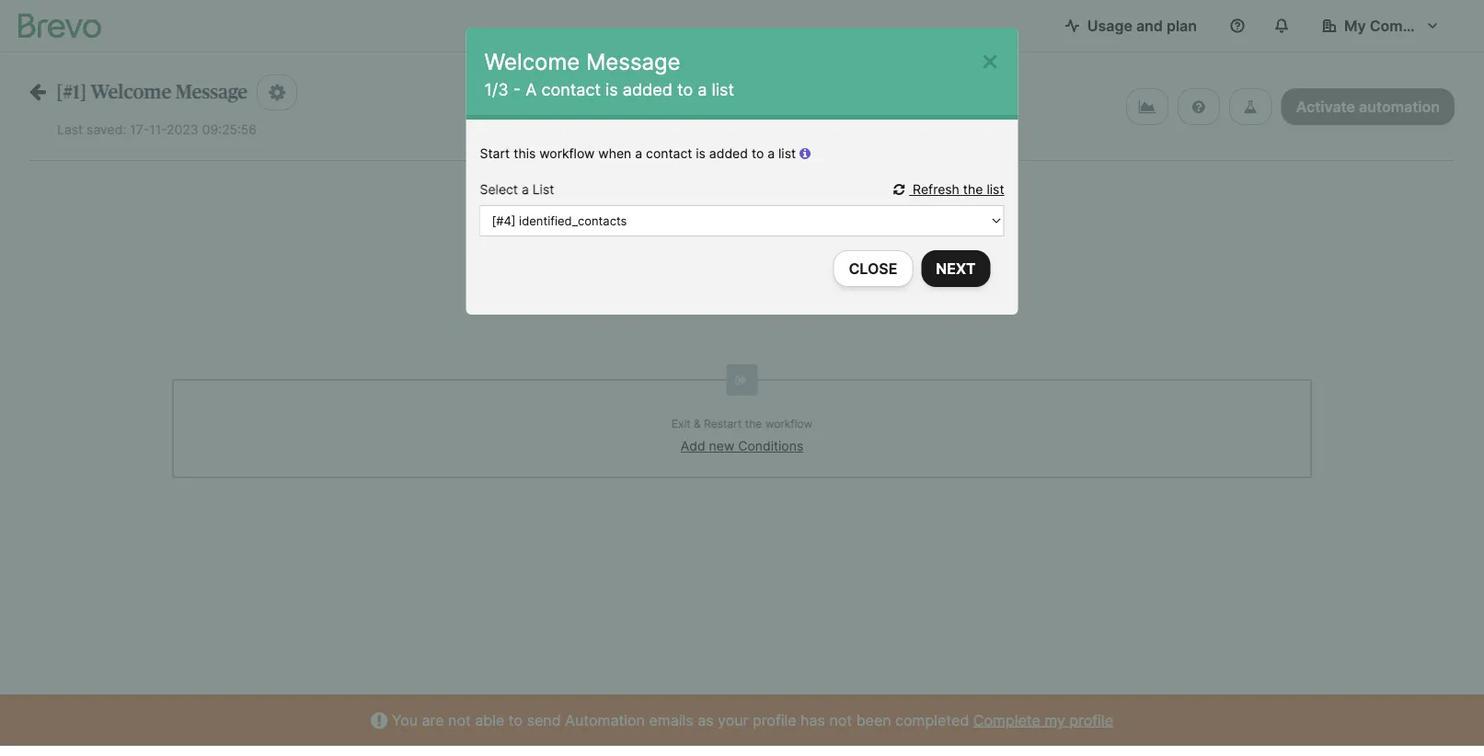 Task type: locate. For each thing, give the bounding box(es) containing it.
0 vertical spatial message
[[586, 48, 681, 75]]

1 vertical spatial to
[[752, 146, 764, 162]]

my
[[1345, 17, 1367, 35]]

× button
[[981, 41, 1000, 76]]

is right when
[[696, 146, 706, 162]]

saved:
[[87, 122, 126, 137]]

added left info circle image
[[710, 146, 748, 162]]

complete
[[974, 712, 1041, 729]]

0 vertical spatial contact
[[542, 79, 601, 99]]

list
[[533, 182, 554, 197]]

a up start this workflow when a contact is added to a list
[[698, 79, 707, 99]]

2023
[[167, 122, 199, 137]]

1 horizontal spatial message
[[586, 48, 681, 75]]

list
[[712, 79, 735, 99], [779, 146, 796, 162], [987, 182, 1005, 197]]

0 horizontal spatial list
[[712, 79, 735, 99]]

message inside [#1]                             welcome message "link"
[[176, 82, 248, 101]]

1 horizontal spatial welcome
[[485, 48, 580, 75]]

0 horizontal spatial message
[[176, 82, 248, 101]]

start this workflow when a contact is added to a list
[[480, 146, 800, 162]]

close button
[[833, 250, 913, 287]]

to up start this workflow when a contact is added to a list
[[677, 79, 693, 99]]

0 vertical spatial added
[[623, 79, 673, 99]]

list for message
[[712, 79, 735, 99]]

usage and plan button
[[1051, 7, 1212, 44]]

is inside the welcome message 1/3 - a contact is added to a list
[[606, 79, 618, 99]]

1 horizontal spatial added
[[710, 146, 748, 162]]

added for message
[[623, 79, 673, 99]]

1 vertical spatial workflow
[[766, 417, 813, 431]]

last saved: 17-11-2023 09:25:56
[[57, 122, 257, 137]]

added inside the welcome message 1/3 - a contact is added to a list
[[623, 79, 673, 99]]

my
[[1045, 712, 1066, 729]]

0 vertical spatial list
[[712, 79, 735, 99]]

0 horizontal spatial added
[[623, 79, 673, 99]]

welcome up the a
[[485, 48, 580, 75]]

0 horizontal spatial welcome
[[91, 82, 171, 101]]

workflow right this on the top
[[540, 146, 595, 162]]

1/3
[[485, 79, 509, 99]]

1 horizontal spatial list
[[779, 146, 796, 162]]

the
[[964, 182, 984, 197], [745, 417, 762, 431]]

1 horizontal spatial workflow
[[766, 417, 813, 431]]

2 vertical spatial list
[[987, 182, 1005, 197]]

is up when
[[606, 79, 618, 99]]

refresh image
[[894, 183, 910, 196]]

add new conditions link
[[681, 439, 804, 454]]

to inside the welcome message 1/3 - a contact is added to a list
[[677, 79, 693, 99]]

area chart image
[[1139, 99, 1156, 114]]

workflow up conditions
[[766, 417, 813, 431]]

added for this
[[710, 146, 748, 162]]

workflow inside × form
[[540, 146, 595, 162]]

a
[[526, 79, 537, 99]]

1 vertical spatial list
[[779, 146, 796, 162]]

1 horizontal spatial is
[[696, 146, 706, 162]]

the right refresh
[[964, 182, 984, 197]]

contact
[[542, 79, 601, 99], [646, 146, 692, 162]]

to left info circle image
[[752, 146, 764, 162]]

1 vertical spatial added
[[710, 146, 748, 162]]

1 horizontal spatial the
[[964, 182, 984, 197]]

exit & restart the workflow add new conditions
[[672, 417, 813, 454]]

a right when
[[635, 146, 643, 162]]

added
[[623, 79, 673, 99], [710, 146, 748, 162]]

usage and plan
[[1088, 17, 1198, 35]]

is
[[606, 79, 618, 99], [696, 146, 706, 162]]

0 horizontal spatial contact
[[542, 79, 601, 99]]

1 vertical spatial contact
[[646, 146, 692, 162]]

cog image
[[269, 83, 286, 102]]

contact right the a
[[542, 79, 601, 99]]

1 vertical spatial is
[[696, 146, 706, 162]]

0 vertical spatial the
[[964, 182, 984, 197]]

to for this
[[752, 146, 764, 162]]

message inside the welcome message 1/3 - a contact is added to a list
[[586, 48, 681, 75]]

workflow
[[540, 146, 595, 162], [766, 417, 813, 431]]

my company
[[1345, 17, 1438, 35]]

1 horizontal spatial contact
[[646, 146, 692, 162]]

welcome up 17-
[[91, 82, 171, 101]]

0 vertical spatial is
[[606, 79, 618, 99]]

0 vertical spatial welcome
[[485, 48, 580, 75]]

refresh
[[913, 182, 960, 197]]

1 vertical spatial the
[[745, 417, 762, 431]]

list inside the welcome message 1/3 - a contact is added to a list
[[712, 79, 735, 99]]

1 vertical spatial message
[[176, 82, 248, 101]]

0 horizontal spatial the
[[745, 417, 762, 431]]

refresh the list
[[910, 182, 1005, 197]]

contact inside the welcome message 1/3 - a contact is added to a list
[[542, 79, 601, 99]]

welcome
[[485, 48, 580, 75], [91, 82, 171, 101]]

contact right when
[[646, 146, 692, 162]]

to
[[677, 79, 693, 99], [752, 146, 764, 162]]

message
[[586, 48, 681, 75], [176, 82, 248, 101]]

1 vertical spatial welcome
[[91, 82, 171, 101]]

complete my profile
[[974, 712, 1114, 729]]

start
[[480, 146, 510, 162]]

a
[[698, 79, 707, 99], [635, 146, 643, 162], [768, 146, 775, 162], [522, 182, 529, 197]]

0 vertical spatial workflow
[[540, 146, 595, 162]]

× form
[[466, 28, 1019, 315]]

[#1]                             welcome message
[[56, 82, 248, 101]]

0 horizontal spatial workflow
[[540, 146, 595, 162]]

flask image
[[1244, 99, 1258, 114]]

next button
[[922, 250, 991, 287]]

0 vertical spatial to
[[677, 79, 693, 99]]

new
[[709, 439, 735, 454]]

contact for this
[[646, 146, 692, 162]]

2 horizontal spatial list
[[987, 182, 1005, 197]]

0 horizontal spatial to
[[677, 79, 693, 99]]

the up add new conditions link
[[745, 417, 762, 431]]

info circle image
[[800, 147, 811, 160]]

0 horizontal spatial is
[[606, 79, 618, 99]]

added up start this workflow when a contact is added to a list
[[623, 79, 673, 99]]

1 horizontal spatial to
[[752, 146, 764, 162]]

and
[[1137, 17, 1163, 35]]



Task type: describe. For each thing, give the bounding box(es) containing it.
welcome inside "link"
[[91, 82, 171, 101]]

refresh the list link
[[894, 182, 1005, 197]]

welcome inside the welcome message 1/3 - a contact is added to a list
[[485, 48, 580, 75]]

a inside the welcome message 1/3 - a contact is added to a list
[[698, 79, 707, 99]]

[#1]                             welcome message link
[[29, 81, 248, 101]]

17-
[[130, 122, 149, 137]]

[#1]
[[56, 82, 87, 101]]

select a list
[[480, 182, 554, 197]]

complete my profile link
[[974, 712, 1114, 729]]

my company button
[[1308, 7, 1455, 44]]

company
[[1370, 17, 1438, 35]]

contact for message
[[542, 79, 601, 99]]

&
[[694, 417, 701, 431]]

restart
[[704, 417, 742, 431]]

profile
[[1070, 712, 1114, 729]]

select
[[480, 182, 518, 197]]

welcome message 1/3 - a contact is added to a list
[[485, 48, 735, 99]]

is for this
[[696, 146, 706, 162]]

09:25:56
[[202, 122, 257, 137]]

the inside × form
[[964, 182, 984, 197]]

when
[[599, 146, 632, 162]]

-
[[513, 79, 521, 99]]

add
[[681, 439, 706, 454]]

question circle image
[[1193, 99, 1206, 114]]

plan
[[1167, 17, 1198, 35]]

last
[[57, 122, 83, 137]]

usage
[[1088, 17, 1133, 35]]

workflow inside exit & restart the workflow add new conditions
[[766, 417, 813, 431]]

the inside exit & restart the workflow add new conditions
[[745, 417, 762, 431]]

conditions
[[738, 439, 804, 454]]

this
[[514, 146, 536, 162]]

11-
[[149, 122, 167, 137]]

is for message
[[606, 79, 618, 99]]

arrow left image
[[29, 81, 46, 101]]

list for this
[[779, 146, 796, 162]]

next
[[936, 260, 976, 278]]

×
[[981, 41, 1000, 76]]

to for message
[[677, 79, 693, 99]]

exclamation circle image
[[371, 714, 388, 728]]

a left list
[[522, 182, 529, 197]]

close
[[849, 260, 898, 278]]

exit
[[672, 417, 691, 431]]

a left info circle image
[[768, 146, 775, 162]]



Task type: vqa. For each thing, say whether or not it's contained in the screenshot.
the middle "0 Contacts"
no



